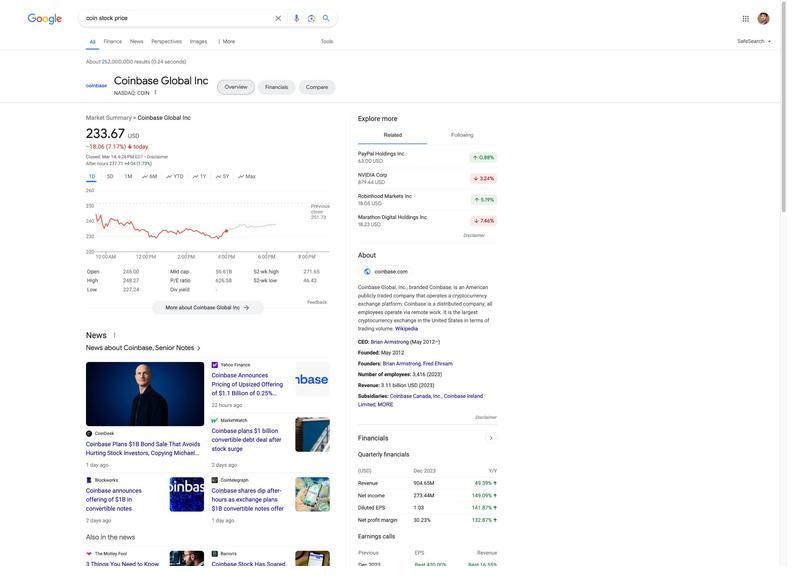 Task type: describe. For each thing, give the bounding box(es) containing it.
5 years element
[[215, 173, 229, 181]]

up by 141.87% element
[[472, 505, 497, 511]]

up by 149.09% element
[[472, 493, 497, 499]]

6 months element
[[142, 173, 157, 181]]

thumbnail image for coinbase global inc image
[[86, 84, 107, 87]]

up by 49.39% element
[[475, 481, 497, 487]]

Search text field
[[86, 14, 269, 23]]

search by voice image
[[292, 14, 301, 23]]



Task type: vqa. For each thing, say whether or not it's contained in the screenshot.
Up by 132.87% element
yes



Task type: locate. For each thing, give the bounding box(es) containing it.
search by image image
[[307, 14, 316, 23]]

google image
[[28, 13, 62, 25]]

up by 132.87% element
[[472, 518, 497, 524]]

group
[[86, 171, 330, 185]]

heading
[[114, 74, 208, 88], [358, 114, 497, 123], [358, 251, 497, 260], [86, 344, 194, 352], [212, 371, 288, 398], [212, 427, 288, 454], [86, 440, 204, 458], [86, 487, 162, 514], [212, 487, 288, 514], [86, 534, 324, 542], [86, 560, 162, 567], [212, 560, 288, 567]]

section
[[351, 112, 498, 567]]

tab panel
[[358, 147, 497, 232]]

year to date element
[[166, 173, 183, 181]]

1 year element
[[193, 173, 206, 181]]

None search field
[[0, 9, 337, 27]]

more options image
[[152, 88, 159, 96], [152, 89, 158, 95]]

navigation
[[0, 33, 780, 54]]

down by 7.17% element
[[106, 143, 132, 150]]

tab list
[[86, 75, 498, 97]]



